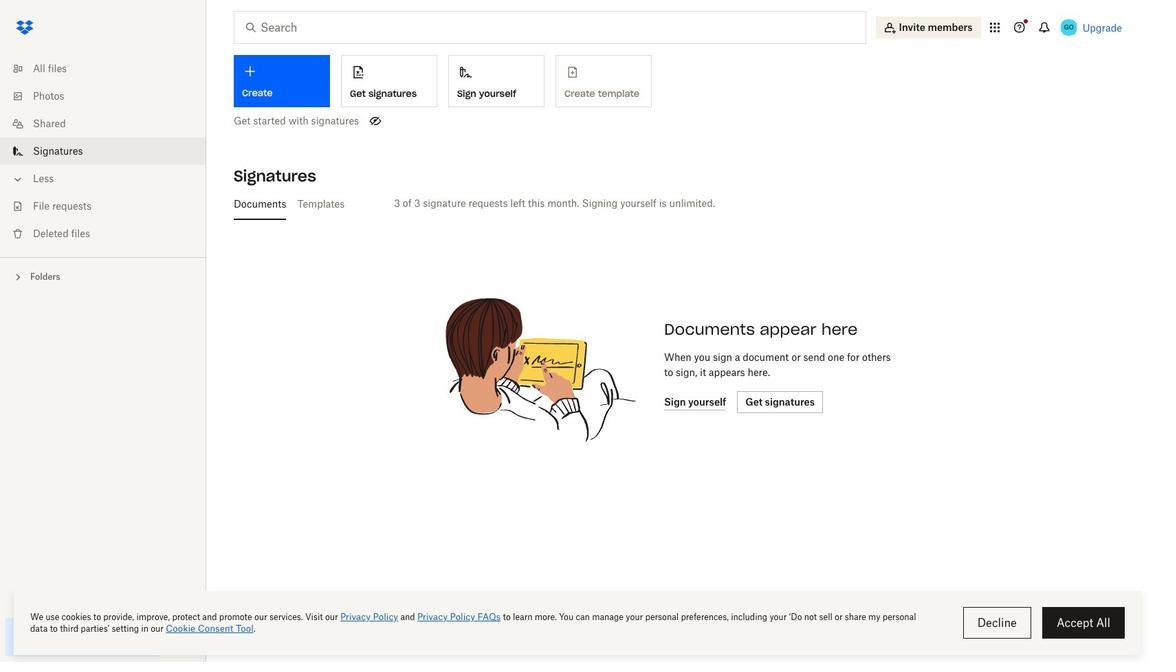 Task type: describe. For each thing, give the bounding box(es) containing it.
less image
[[11, 173, 25, 186]]



Task type: locate. For each thing, give the bounding box(es) containing it.
Search text field
[[261, 19, 838, 36]]

list
[[0, 47, 206, 257]]

list item
[[0, 138, 206, 165]]

dropbox image
[[11, 14, 39, 41]]

tab list
[[228, 187, 1128, 220]]



Task type: vqa. For each thing, say whether or not it's contained in the screenshot.
alert
no



